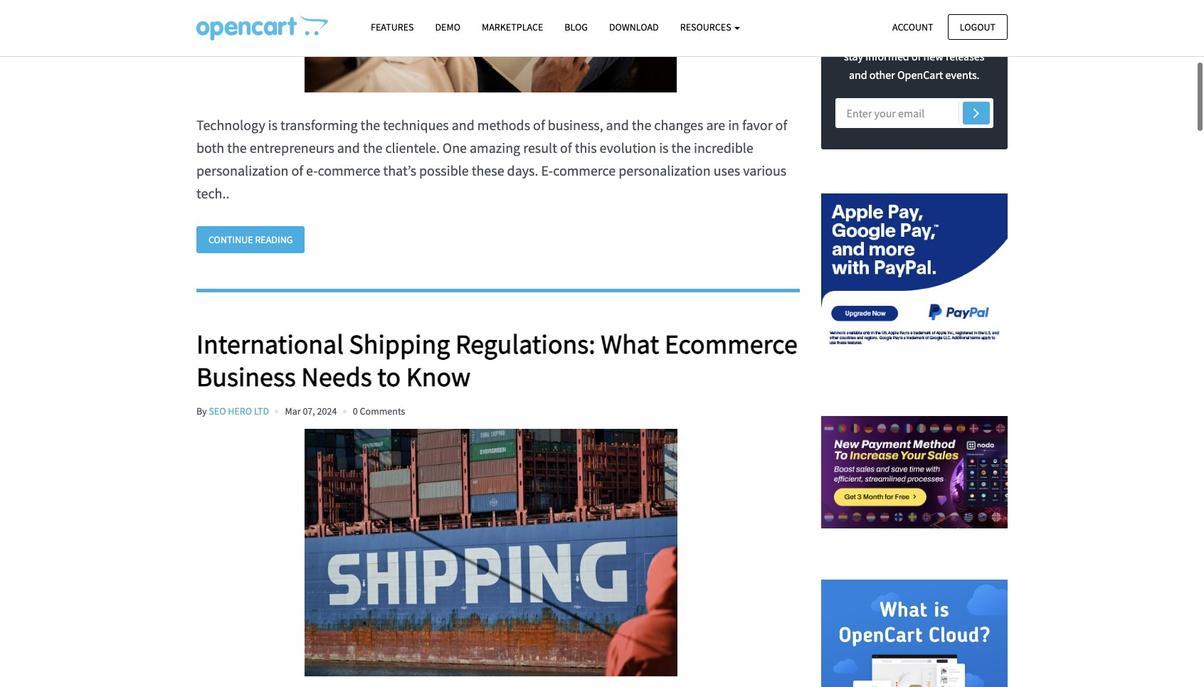 Task type: locate. For each thing, give the bounding box(es) containing it.
the down technology
[[227, 139, 247, 156]]

opencart cloud image
[[821, 580, 1008, 688]]

the down changes
[[672, 139, 691, 156]]

know
[[406, 360, 471, 394]]

0 horizontal spatial commerce
[[318, 161, 380, 179]]

of left e-
[[291, 161, 303, 179]]

commerce left that's
[[318, 161, 380, 179]]

opencart
[[898, 67, 943, 82]]

incredible
[[694, 139, 754, 156]]

personalization up tech..
[[196, 161, 289, 179]]

business
[[196, 360, 296, 394]]

personalization in e-commerce: how small businesses can stay ahead in 2024 image
[[196, 0, 786, 92]]

informed
[[866, 49, 910, 63]]

mar 07, 2024
[[285, 405, 337, 418]]

1 horizontal spatial commerce
[[553, 161, 616, 179]]

1 horizontal spatial is
[[659, 139, 669, 156]]

and down transforming
[[337, 139, 360, 156]]

1 vertical spatial is
[[659, 139, 669, 156]]

commerce
[[318, 161, 380, 179], [553, 161, 616, 179]]

by seo hero ltd
[[196, 405, 269, 418]]

possible
[[419, 161, 469, 179]]

blog
[[565, 21, 588, 33]]

2024
[[317, 405, 337, 418]]

0 horizontal spatial to
[[377, 360, 401, 394]]

various
[[743, 161, 787, 179]]

commerce down this
[[553, 161, 616, 179]]

mar
[[285, 405, 301, 418]]

1 horizontal spatial personalization
[[619, 161, 711, 179]]

1 personalization from the left
[[196, 161, 289, 179]]

marketplace link
[[471, 15, 554, 40]]

events.
[[946, 67, 980, 82]]

entrepreneurs
[[250, 139, 334, 156]]

0 vertical spatial is
[[268, 116, 278, 134]]

methods
[[478, 116, 530, 134]]

1 horizontal spatial to
[[886, 31, 896, 45]]

comments
[[360, 405, 405, 418]]

international shipping regulations: what ecommerce business needs to know
[[196, 328, 798, 394]]

and up one
[[452, 116, 475, 134]]

1 vertical spatial to
[[377, 360, 401, 394]]

is down changes
[[659, 139, 669, 156]]

the
[[361, 116, 380, 134], [632, 116, 652, 134], [227, 139, 247, 156], [363, 139, 383, 156], [672, 139, 691, 156]]

and down stay
[[849, 67, 867, 82]]

hero
[[228, 405, 252, 418]]

2 commerce from the left
[[553, 161, 616, 179]]

of left new
[[912, 49, 921, 63]]

and up releases
[[974, 31, 993, 45]]

is
[[268, 116, 278, 134], [659, 139, 669, 156]]

regulations:
[[456, 328, 596, 361]]

to left our
[[886, 31, 896, 45]]

is up the entrepreneurs
[[268, 116, 278, 134]]

0 horizontal spatial is
[[268, 116, 278, 134]]

both
[[196, 139, 224, 156]]

to inside the international shipping regulations: what ecommerce business needs to know
[[377, 360, 401, 394]]

to inside subscribe to our newsletters and stay informed of new releases and other opencart events.
[[886, 31, 896, 45]]

these
[[472, 161, 504, 179]]

and
[[974, 31, 993, 45], [849, 67, 867, 82], [452, 116, 475, 134], [606, 116, 629, 134], [337, 139, 360, 156]]

of
[[912, 49, 921, 63], [533, 116, 545, 134], [776, 116, 788, 134], [560, 139, 572, 156], [291, 161, 303, 179]]

to
[[886, 31, 896, 45], [377, 360, 401, 394]]

are
[[706, 116, 726, 134]]

techniques
[[383, 116, 449, 134]]

continue reading
[[209, 233, 293, 246]]

our
[[898, 31, 915, 45]]

result
[[523, 139, 557, 156]]

personalization
[[196, 161, 289, 179], [619, 161, 711, 179]]

0 horizontal spatial personalization
[[196, 161, 289, 179]]

clientele.
[[385, 139, 440, 156]]

to up comments
[[377, 360, 401, 394]]

features
[[371, 21, 414, 33]]

that's
[[383, 161, 416, 179]]

technology
[[196, 116, 265, 134]]

0 vertical spatial to
[[886, 31, 896, 45]]

angle right image
[[974, 104, 980, 121]]

changes
[[654, 116, 704, 134]]

days.
[[507, 161, 539, 179]]

subscribe to our newsletters and stay informed of new releases and other opencart events.
[[837, 31, 993, 82]]

international
[[196, 328, 344, 361]]

e-
[[306, 161, 318, 179]]

newsletters
[[917, 31, 972, 45]]

personalization down evolution
[[619, 161, 711, 179]]

what
[[601, 328, 659, 361]]

of left this
[[560, 139, 572, 156]]



Task type: describe. For each thing, give the bounding box(es) containing it.
the up evolution
[[632, 116, 652, 134]]

by
[[196, 405, 207, 418]]

07,
[[303, 405, 315, 418]]

paypal blog image
[[821, 178, 1008, 365]]

transforming
[[281, 116, 358, 134]]

of inside subscribe to our newsletters and stay informed of new releases and other opencart events.
[[912, 49, 921, 63]]

subscribe
[[837, 31, 884, 45]]

download link
[[599, 15, 670, 40]]

business,
[[548, 116, 603, 134]]

of up result
[[533, 116, 545, 134]]

international shipping regulations: what ecommerce business needs to know link
[[196, 328, 800, 394]]

seo hero ltd link
[[209, 405, 269, 418]]

marketplace
[[482, 21, 543, 33]]

reading
[[255, 233, 293, 246]]

the left clientele.
[[363, 139, 383, 156]]

amazing
[[470, 139, 521, 156]]

noda image
[[821, 379, 1008, 566]]

releases
[[946, 49, 985, 63]]

download
[[609, 21, 659, 33]]

international shipping regulations: what ecommerce business needs to know image
[[196, 429, 786, 677]]

the left techniques
[[361, 116, 380, 134]]

ecommerce
[[665, 328, 798, 361]]

continue
[[209, 233, 253, 246]]

one
[[443, 139, 467, 156]]

favor
[[743, 116, 773, 134]]

stay
[[844, 49, 864, 63]]

new
[[924, 49, 944, 63]]

and up evolution
[[606, 116, 629, 134]]

0
[[353, 405, 358, 418]]

tech..
[[196, 184, 229, 202]]

1 commerce from the left
[[318, 161, 380, 179]]

demo link
[[425, 15, 471, 40]]

technology is transforming the techniques and methods of business, and the changes are in favor of both the entrepreneurs and the clientele. one amazing result of this evolution is the incredible personalization of e-commerce that's possible these days. e-commerce personalization uses various tech..
[[196, 116, 788, 202]]

demo
[[435, 21, 461, 33]]

e-
[[541, 161, 553, 179]]

features link
[[360, 15, 425, 40]]

2 personalization from the left
[[619, 161, 711, 179]]

blog link
[[554, 15, 599, 40]]

shipping
[[349, 328, 450, 361]]

other
[[870, 67, 895, 82]]

resources link
[[670, 15, 751, 40]]

opencart - blog image
[[196, 15, 328, 41]]

seo
[[209, 405, 226, 418]]

logout
[[960, 20, 996, 33]]

in
[[728, 116, 740, 134]]

uses
[[714, 161, 741, 179]]

0 comments
[[353, 405, 405, 418]]

of right favor
[[776, 116, 788, 134]]

needs
[[301, 360, 372, 394]]

continue reading link
[[196, 226, 305, 254]]

account
[[893, 20, 934, 33]]

account link
[[881, 14, 946, 40]]

this
[[575, 139, 597, 156]]

Enter your email text field
[[835, 98, 994, 128]]

ltd
[[254, 405, 269, 418]]

evolution
[[600, 139, 656, 156]]

logout link
[[948, 14, 1008, 40]]

resources
[[680, 21, 734, 33]]



Task type: vqa. For each thing, say whether or not it's contained in the screenshot.
other
yes



